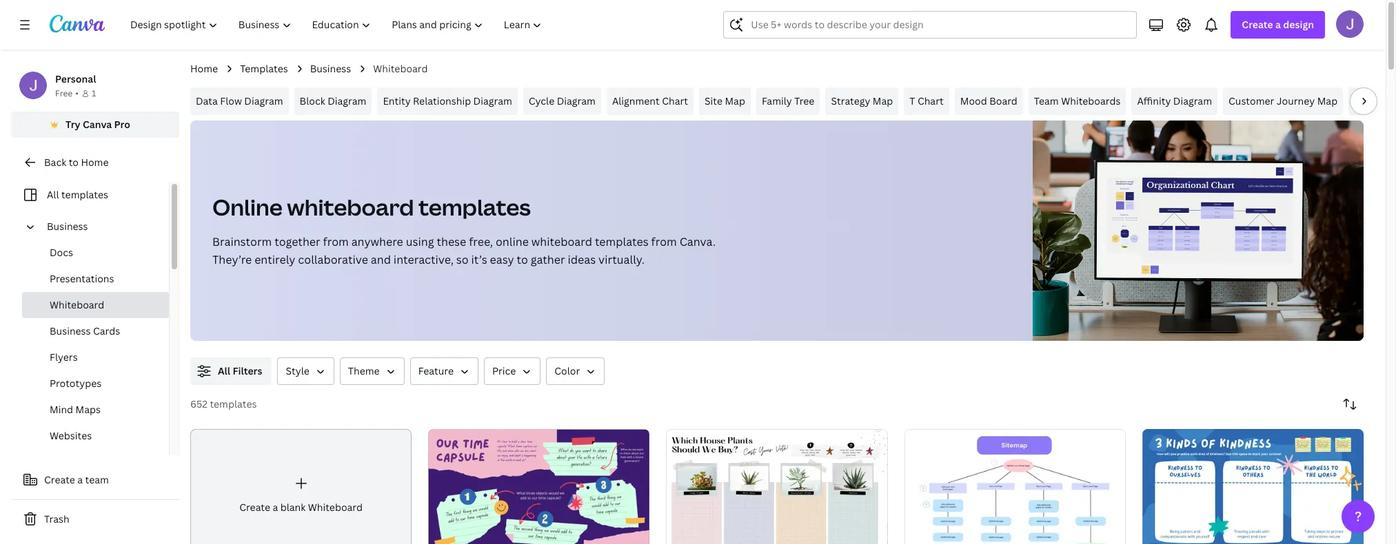 Task type: locate. For each thing, give the bounding box(es) containing it.
mood board
[[960, 94, 1018, 108]]

all inside button
[[218, 365, 230, 378]]

0 horizontal spatial from
[[323, 234, 349, 250]]

diagram for block diagram
[[328, 94, 366, 108]]

2 diagram from the left
[[328, 94, 366, 108]]

1 vertical spatial business link
[[41, 214, 161, 240]]

free •
[[55, 88, 79, 99]]

create inside create a design dropdown button
[[1242, 18, 1273, 31]]

presentations
[[50, 272, 114, 285]]

create a team button
[[11, 467, 179, 494]]

from
[[323, 234, 349, 250], [651, 234, 677, 250]]

kindness chart whiteboard in blue green pink style image
[[1142, 429, 1364, 545]]

chart
[[662, 94, 688, 108], [918, 94, 944, 108]]

create left team
[[44, 474, 75, 487]]

0 vertical spatial whiteboard
[[287, 192, 414, 222]]

business link down all templates link
[[41, 214, 161, 240]]

customer journey map link
[[1223, 88, 1343, 115]]

business
[[310, 62, 351, 75], [47, 220, 88, 233], [50, 325, 91, 338]]

1 diagram from the left
[[244, 94, 283, 108]]

map
[[725, 94, 745, 108], [873, 94, 893, 108], [1318, 94, 1338, 108]]

0 vertical spatial whiteboard
[[373, 62, 428, 75]]

affinity
[[1137, 94, 1171, 108]]

create for create a design
[[1242, 18, 1273, 31]]

templates up free,
[[419, 192, 531, 222]]

2 chart from the left
[[918, 94, 944, 108]]

diagram inside block diagram link
[[328, 94, 366, 108]]

prototypes
[[50, 377, 102, 390]]

0 horizontal spatial map
[[725, 94, 745, 108]]

t
[[910, 94, 915, 108]]

None search field
[[724, 11, 1137, 39]]

diagram inside entity relationship diagram link
[[473, 94, 512, 108]]

1 vertical spatial whiteboard
[[50, 299, 104, 312]]

whiteboard down presentations
[[50, 299, 104, 312]]

1 vertical spatial business
[[47, 220, 88, 233]]

a left blank
[[273, 502, 278, 515]]

1 horizontal spatial whiteboard
[[532, 234, 592, 250]]

back to home link
[[11, 149, 179, 177]]

diagram right the cycle
[[557, 94, 596, 108]]

a inside button
[[77, 474, 83, 487]]

presentations link
[[22, 266, 169, 292]]

0 vertical spatial business link
[[310, 61, 351, 77]]

create
[[1242, 18, 1273, 31], [44, 474, 75, 487], [239, 502, 270, 515]]

create inside create a team button
[[44, 474, 75, 487]]

collaborative
[[298, 252, 368, 268]]

alignment chart
[[612, 94, 688, 108]]

business cards link
[[22, 319, 169, 345]]

templates
[[240, 62, 288, 75]]

whiteboard inside brainstorm together from anywhere using these free, online whiteboard templates from canva. they're entirely collaborative and interactive, so it's easy to gather ideas virtually.
[[532, 234, 592, 250]]

1 vertical spatial a
[[77, 474, 83, 487]]

from left canva.
[[651, 234, 677, 250]]

to
[[69, 156, 79, 169], [517, 252, 528, 268]]

business link up block diagram
[[310, 61, 351, 77]]

to right easy
[[517, 252, 528, 268]]

2 vertical spatial create
[[239, 502, 270, 515]]

home up data
[[190, 62, 218, 75]]

strategy
[[831, 94, 871, 108]]

diagram
[[244, 94, 283, 108], [328, 94, 366, 108], [473, 94, 512, 108], [557, 94, 596, 108], [1174, 94, 1212, 108]]

1 horizontal spatial to
[[517, 252, 528, 268]]

0 vertical spatial create
[[1242, 18, 1273, 31]]

site map link
[[699, 88, 751, 115]]

0 horizontal spatial a
[[77, 474, 83, 487]]

2 vertical spatial a
[[273, 502, 278, 515]]

chart right t
[[918, 94, 944, 108]]

1 vertical spatial all
[[218, 365, 230, 378]]

it's
[[471, 252, 487, 268]]

diagram inside the data flow diagram 'link'
[[244, 94, 283, 108]]

map right site
[[725, 94, 745, 108]]

a for blank
[[273, 502, 278, 515]]

relationship
[[413, 94, 471, 108]]

whiteboard
[[287, 192, 414, 222], [532, 234, 592, 250]]

business up block diagram
[[310, 62, 351, 75]]

style button
[[278, 358, 334, 385]]

0 horizontal spatial to
[[69, 156, 79, 169]]

flyers link
[[22, 345, 169, 371]]

2 horizontal spatial map
[[1318, 94, 1338, 108]]

affinity diagram
[[1137, 94, 1212, 108]]

business up docs
[[47, 220, 88, 233]]

0 vertical spatial business
[[310, 62, 351, 75]]

from up collaborative
[[323, 234, 349, 250]]

1 vertical spatial create
[[44, 474, 75, 487]]

to inside brainstorm together from anywhere using these free, online whiteboard templates from canva. they're entirely collaborative and interactive, so it's easy to gather ideas virtually.
[[517, 252, 528, 268]]

a inside dropdown button
[[1276, 18, 1281, 31]]

1 map from the left
[[725, 94, 745, 108]]

1 chart from the left
[[662, 94, 688, 108]]

all
[[47, 188, 59, 201], [218, 365, 230, 378]]

create for create a team
[[44, 474, 75, 487]]

home up all templates link
[[81, 156, 109, 169]]

whiteboard up entity
[[373, 62, 428, 75]]

diagram for cycle diagram
[[557, 94, 596, 108]]

0 horizontal spatial create
[[44, 474, 75, 487]]

diagram inside cycle diagram link
[[557, 94, 596, 108]]

3 diagram from the left
[[473, 94, 512, 108]]

chart left site
[[662, 94, 688, 108]]

diagram left the cycle
[[473, 94, 512, 108]]

back to home
[[44, 156, 109, 169]]

block
[[300, 94, 325, 108]]

Search search field
[[751, 12, 1128, 38]]

create inside 'create a blank whiteboard' element
[[239, 502, 270, 515]]

to right back
[[69, 156, 79, 169]]

all filters button
[[190, 358, 272, 385]]

0 horizontal spatial whiteboard
[[287, 192, 414, 222]]

all filters
[[218, 365, 262, 378]]

create for create a blank whiteboard
[[239, 502, 270, 515]]

business up flyers
[[50, 325, 91, 338]]

0 vertical spatial all
[[47, 188, 59, 201]]

diagram inside affinity diagram link
[[1174, 94, 1212, 108]]

canva.
[[680, 234, 716, 250]]

1 horizontal spatial a
[[273, 502, 278, 515]]

a left team
[[77, 474, 83, 487]]

all for all filters
[[218, 365, 230, 378]]

all down back
[[47, 188, 59, 201]]

sequence link
[[1349, 88, 1396, 115]]

price button
[[484, 358, 541, 385]]

whiteboard up gather
[[532, 234, 592, 250]]

customer
[[1229, 94, 1275, 108]]

diagram right block
[[328, 94, 366, 108]]

t chart
[[910, 94, 944, 108]]

free
[[55, 88, 73, 99]]

whiteboard up the anywhere
[[287, 192, 414, 222]]

a left design
[[1276, 18, 1281, 31]]

2 map from the left
[[873, 94, 893, 108]]

0 horizontal spatial chart
[[662, 94, 688, 108]]

alignment
[[612, 94, 660, 108]]

0 horizontal spatial business link
[[41, 214, 161, 240]]

create left blank
[[239, 502, 270, 515]]

map right journey on the right of page
[[1318, 94, 1338, 108]]

1 horizontal spatial whiteboard
[[308, 502, 363, 515]]

5 diagram from the left
[[1174, 94, 1212, 108]]

1 vertical spatial whiteboard
[[532, 234, 592, 250]]

business link
[[310, 61, 351, 77], [41, 214, 161, 240]]

4 diagram from the left
[[557, 94, 596, 108]]

feature button
[[410, 358, 479, 385]]

free,
[[469, 234, 493, 250]]

1 vertical spatial home
[[81, 156, 109, 169]]

0 horizontal spatial home
[[81, 156, 109, 169]]

diagram down templates 'link'
[[244, 94, 283, 108]]

templates inside brainstorm together from anywhere using these free, online whiteboard templates from canva. they're entirely collaborative and interactive, so it's easy to gather ideas virtually.
[[595, 234, 649, 250]]

chart for t chart
[[918, 94, 944, 108]]

anywhere
[[351, 234, 403, 250]]

theme button
[[340, 358, 405, 385]]

1 horizontal spatial all
[[218, 365, 230, 378]]

1 horizontal spatial from
[[651, 234, 677, 250]]

all left the filters
[[218, 365, 230, 378]]

templates down back to home
[[61, 188, 108, 201]]

entity relationship diagram
[[383, 94, 512, 108]]

1 horizontal spatial map
[[873, 94, 893, 108]]

family
[[762, 94, 792, 108]]

templates up virtually.
[[595, 234, 649, 250]]

block diagram link
[[294, 88, 372, 115]]

online
[[212, 192, 283, 222]]

business cards
[[50, 325, 120, 338]]

whiteboard right blank
[[308, 502, 363, 515]]

create a design
[[1242, 18, 1314, 31]]

create a team
[[44, 474, 109, 487]]

1 horizontal spatial create
[[239, 502, 270, 515]]

create left design
[[1242, 18, 1273, 31]]

voting board whiteboard in papercraft style image
[[666, 430, 888, 545]]

1 vertical spatial to
[[517, 252, 528, 268]]

0 vertical spatial to
[[69, 156, 79, 169]]

whiteboards
[[1061, 94, 1121, 108]]

1 horizontal spatial chart
[[918, 94, 944, 108]]

easy
[[490, 252, 514, 268]]

team
[[1034, 94, 1059, 108]]

2 horizontal spatial create
[[1242, 18, 1273, 31]]

0 vertical spatial home
[[190, 62, 218, 75]]

0 vertical spatial a
[[1276, 18, 1281, 31]]

strategy map
[[831, 94, 893, 108]]

brainstorm together from anywhere using these free, online whiteboard templates from canva. they're entirely collaborative and interactive, so it's easy to gather ideas virtually.
[[212, 234, 716, 268]]

online whiteboard templates
[[212, 192, 531, 222]]

a for team
[[77, 474, 83, 487]]

canva
[[83, 118, 112, 131]]

family tree link
[[756, 88, 820, 115]]

0 horizontal spatial all
[[47, 188, 59, 201]]

map left t
[[873, 94, 893, 108]]

a
[[1276, 18, 1281, 31], [77, 474, 83, 487], [273, 502, 278, 515]]

2 horizontal spatial a
[[1276, 18, 1281, 31]]

diagram right affinity
[[1174, 94, 1212, 108]]



Task type: describe. For each thing, give the bounding box(es) containing it.
•
[[75, 88, 79, 99]]

price
[[492, 365, 516, 378]]

1 horizontal spatial business link
[[310, 61, 351, 77]]

strategy map link
[[826, 88, 899, 115]]

cycle diagram link
[[523, 88, 601, 115]]

family tree
[[762, 94, 815, 108]]

3 map from the left
[[1318, 94, 1338, 108]]

pro
[[114, 118, 130, 131]]

data
[[196, 94, 218, 108]]

filters
[[233, 365, 262, 378]]

652 templates
[[190, 398, 257, 411]]

try
[[66, 118, 80, 131]]

journey
[[1277, 94, 1315, 108]]

sequence
[[1354, 94, 1396, 108]]

cycle diagram
[[529, 94, 596, 108]]

color button
[[546, 358, 605, 385]]

team
[[85, 474, 109, 487]]

create a blank whiteboard
[[239, 502, 363, 515]]

back
[[44, 156, 66, 169]]

map for site map
[[725, 94, 745, 108]]

customer journey map
[[1229, 94, 1338, 108]]

2 vertical spatial business
[[50, 325, 91, 338]]

block diagram
[[300, 94, 366, 108]]

tree
[[795, 94, 815, 108]]

diagram for affinity diagram
[[1174, 94, 1212, 108]]

virtually.
[[599, 252, 645, 268]]

map for strategy map
[[873, 94, 893, 108]]

theme
[[348, 365, 380, 378]]

ideas
[[568, 252, 596, 268]]

652
[[190, 398, 208, 411]]

all templates
[[47, 188, 108, 201]]

flow
[[220, 94, 242, 108]]

gather
[[531, 252, 565, 268]]

these
[[437, 234, 466, 250]]

docs
[[50, 246, 73, 259]]

prototypes link
[[22, 371, 169, 397]]

try canva pro
[[66, 118, 130, 131]]

mind maps
[[50, 403, 101, 417]]

all templates link
[[19, 182, 161, 208]]

maps
[[76, 403, 101, 417]]

team whiteboards
[[1034, 94, 1121, 108]]

trash link
[[11, 506, 179, 534]]

templates down the all filters button on the bottom of page
[[210, 398, 257, 411]]

so
[[456, 252, 469, 268]]

brainstorm
[[212, 234, 272, 250]]

all for all templates
[[47, 188, 59, 201]]

sitemap whiteboard in green purple basic style image
[[904, 429, 1126, 545]]

site
[[705, 94, 723, 108]]

together
[[275, 234, 320, 250]]

websites
[[50, 430, 92, 443]]

blank
[[280, 502, 306, 515]]

2 from from the left
[[651, 234, 677, 250]]

cards
[[93, 325, 120, 338]]

chart for alignment chart
[[662, 94, 688, 108]]

1 horizontal spatial home
[[190, 62, 218, 75]]

1
[[92, 88, 96, 99]]

interactive,
[[394, 252, 454, 268]]

try canva pro button
[[11, 112, 179, 138]]

websites link
[[22, 423, 169, 450]]

mood board link
[[955, 88, 1023, 115]]

mind maps link
[[22, 397, 169, 423]]

home link
[[190, 61, 218, 77]]

personal
[[55, 72, 96, 86]]

feature
[[418, 365, 454, 378]]

jacob simon image
[[1336, 10, 1364, 38]]

create a blank whiteboard element
[[190, 430, 412, 545]]

Sort by button
[[1336, 391, 1364, 419]]

board
[[990, 94, 1018, 108]]

0 horizontal spatial whiteboard
[[50, 299, 104, 312]]

design
[[1283, 18, 1314, 31]]

templates link
[[240, 61, 288, 77]]

data flow diagram link
[[190, 88, 289, 115]]

entity
[[383, 94, 411, 108]]

and
[[371, 252, 391, 268]]

online
[[496, 234, 529, 250]]

team whiteboards link
[[1029, 88, 1126, 115]]

classroom time capsule whiteboard in violet pastel pink mint green style image
[[428, 430, 650, 545]]

site map
[[705, 94, 745, 108]]

2 horizontal spatial whiteboard
[[373, 62, 428, 75]]

2 vertical spatial whiteboard
[[308, 502, 363, 515]]

trash
[[44, 513, 69, 526]]

they're
[[212, 252, 252, 268]]

using
[[406, 234, 434, 250]]

mind
[[50, 403, 73, 417]]

a for design
[[1276, 18, 1281, 31]]

1 from from the left
[[323, 234, 349, 250]]

entirely
[[255, 252, 295, 268]]

mood
[[960, 94, 987, 108]]

style
[[286, 365, 310, 378]]

top level navigation element
[[121, 11, 554, 39]]

create a design button
[[1231, 11, 1325, 39]]

create a blank whiteboard link
[[190, 430, 412, 545]]



Task type: vqa. For each thing, say whether or not it's contained in the screenshot.
Price button
yes



